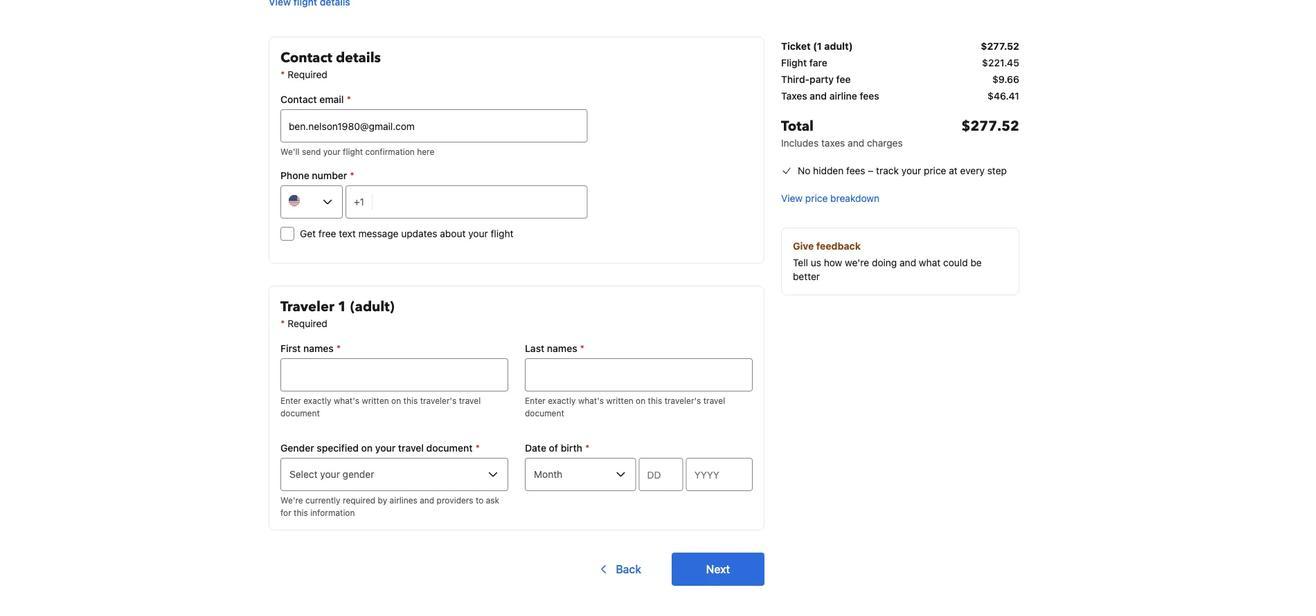 Task type: vqa. For each thing, say whether or not it's contained in the screenshot.
the taxes and airline fees 'cell'
yes



Task type: describe. For each thing, give the bounding box(es) containing it.
exactly for first names
[[303, 396, 331, 406]]

to
[[476, 496, 484, 506]]

no
[[798, 165, 810, 177]]

$277.52 cell for "row" containing ticket (1 adult)
[[981, 39, 1019, 53]]

1 vertical spatial price
[[805, 193, 828, 204]]

this for first names *
[[403, 396, 418, 406]]

enter exactly what's written on this traveler's travel document alert for last names *
[[525, 395, 753, 420]]

phone
[[280, 170, 309, 181]]

first
[[280, 343, 301, 355]]

first names *
[[280, 343, 341, 355]]

contact email *
[[280, 94, 351, 105]]

about
[[440, 228, 466, 240]]

view price breakdown
[[781, 193, 880, 204]]

date
[[525, 443, 546, 454]]

at
[[949, 165, 958, 177]]

doing
[[872, 257, 897, 269]]

traveler
[[280, 298, 334, 317]]

message
[[358, 228, 399, 240]]

we'll
[[280, 147, 300, 157]]

$277.52 for "row" containing ticket (1 adult)
[[981, 41, 1019, 52]]

* for last names *
[[580, 343, 585, 355]]

on for first names *
[[391, 396, 401, 406]]

contact for contact email
[[280, 94, 317, 105]]

updates
[[401, 228, 437, 240]]

flight
[[781, 57, 807, 69]]

required
[[343, 496, 375, 506]]

row containing third-party fee
[[781, 73, 1019, 89]]

enter exactly what's written on this traveler's travel document alert for first names *
[[280, 395, 508, 420]]

table containing total
[[781, 37, 1019, 156]]

0 horizontal spatial travel
[[398, 443, 424, 454]]

what's for last names *
[[578, 396, 604, 406]]

be
[[971, 257, 982, 269]]

contact for contact details
[[280, 48, 332, 68]]

specified
[[317, 443, 359, 454]]

this for last names *
[[648, 396, 662, 406]]

total includes taxes and charges
[[781, 117, 903, 149]]

taxes
[[781, 90, 807, 102]]

third-
[[781, 74, 810, 85]]

next button
[[672, 553, 765, 587]]

* for first names *
[[336, 343, 341, 355]]

$221.45 cell
[[982, 56, 1019, 70]]

hidden
[[813, 165, 844, 177]]

feedback
[[816, 241, 861, 252]]

fare
[[809, 57, 827, 69]]

details
[[336, 48, 381, 68]]

breakdown
[[830, 193, 880, 204]]

track
[[876, 165, 899, 177]]

providers
[[437, 496, 473, 506]]

ticket (1 adult)
[[781, 41, 853, 52]]

last
[[525, 343, 544, 355]]

and inside give feedback tell us how we're doing and what could be better
[[900, 257, 916, 269]]

written for first names *
[[362, 396, 389, 406]]

total
[[781, 117, 814, 136]]

no hidden fees – track your price at every step
[[798, 165, 1007, 177]]

taxes and airline fees cell
[[781, 89, 879, 103]]

1 vertical spatial fees
[[846, 165, 865, 177]]

1 horizontal spatial document
[[426, 443, 473, 454]]

party
[[810, 74, 834, 85]]

we're currently required by airlines and providers to ask for this information
[[280, 496, 499, 518]]

enter exactly what's written on this traveler's travel document for first names *
[[280, 396, 481, 418]]

by
[[378, 496, 387, 506]]

0 horizontal spatial on
[[361, 443, 373, 454]]

next
[[706, 563, 730, 576]]

flight fare cell
[[781, 56, 827, 70]]

Enter your birth date using two digits telephone field
[[639, 458, 683, 492]]

(1
[[813, 41, 822, 52]]

date of birth *
[[525, 443, 590, 454]]

for
[[280, 508, 291, 518]]

enter for last
[[525, 396, 546, 406]]

fee
[[836, 74, 851, 85]]

+1
[[354, 196, 364, 208]]

row containing taxes and airline fees
[[781, 89, 1019, 106]]

we're
[[280, 496, 303, 506]]

view price breakdown element
[[781, 192, 880, 206]]

your inside alert
[[323, 147, 341, 157]]

travel for last names *
[[703, 396, 725, 406]]

on for last names *
[[636, 396, 646, 406]]

traveler's for first names *
[[420, 396, 457, 406]]

last names *
[[525, 343, 585, 355]]

$277.52 cell for "row" containing total
[[962, 117, 1019, 150]]

enter for first
[[280, 396, 301, 406]]

Enter your birth year using four digits telephone field
[[686, 458, 753, 492]]

could
[[943, 257, 968, 269]]

$221.45
[[982, 57, 1019, 69]]

third-party fee
[[781, 74, 851, 85]]

gender specified on your travel document *
[[280, 443, 480, 454]]

ticket
[[781, 41, 811, 52]]

written for last names *
[[606, 396, 633, 406]]

and inside cell
[[810, 90, 827, 102]]

how
[[824, 257, 842, 269]]

traveler's for last names *
[[665, 396, 701, 406]]

view price breakdown link
[[781, 192, 880, 206]]

confirmation
[[365, 147, 415, 157]]

exactly for last names
[[548, 396, 576, 406]]

birth
[[561, 443, 582, 454]]

what's for first names *
[[334, 396, 359, 406]]



Task type: locate. For each thing, give the bounding box(es) containing it.
traveler 1 (adult) required
[[280, 298, 394, 330]]

4 row from the top
[[781, 89, 1019, 106]]

row containing total
[[781, 106, 1019, 156]]

1 row from the top
[[781, 37, 1019, 56]]

document up 'date'
[[525, 409, 564, 418]]

1 written from the left
[[362, 396, 389, 406]]

1 contact from the top
[[280, 48, 332, 68]]

0 horizontal spatial flight
[[343, 147, 363, 157]]

1 vertical spatial required
[[288, 318, 327, 330]]

1 horizontal spatial price
[[924, 165, 946, 177]]

what's up "specified"
[[334, 396, 359, 406]]

2 horizontal spatial travel
[[703, 396, 725, 406]]

(adult)
[[350, 298, 394, 317]]

document up providers at the left of page
[[426, 443, 473, 454]]

exactly up gender
[[303, 396, 331, 406]]

$277.52 for "row" containing total
[[962, 117, 1019, 136]]

what
[[919, 257, 941, 269]]

enter exactly what's written on this traveler's travel document
[[280, 396, 481, 418], [525, 396, 725, 418]]

your right "specified"
[[375, 443, 396, 454]]

1 horizontal spatial enter exactly what's written on this traveler's travel document alert
[[525, 395, 753, 420]]

$277.52 down $46.41 cell
[[962, 117, 1019, 136]]

price left the at
[[924, 165, 946, 177]]

0 horizontal spatial enter
[[280, 396, 301, 406]]

contact inside contact details required
[[280, 48, 332, 68]]

5 row from the top
[[781, 106, 1019, 156]]

$9.66
[[992, 74, 1019, 85]]

1 horizontal spatial written
[[606, 396, 633, 406]]

1 horizontal spatial this
[[403, 396, 418, 406]]

document for first
[[280, 409, 320, 418]]

flight fare
[[781, 57, 827, 69]]

fees inside cell
[[860, 90, 879, 102]]

names right 'first'
[[303, 343, 334, 355]]

adult)
[[824, 41, 853, 52]]

names for first names
[[303, 343, 334, 355]]

we'll send your flight confirmation here
[[280, 147, 434, 157]]

$46.41
[[988, 90, 1019, 102]]

* right email
[[347, 94, 351, 105]]

and inside the we're currently required by airlines and providers to ask for this information
[[420, 496, 434, 506]]

0 horizontal spatial traveler's
[[420, 396, 457, 406]]

fees left the –
[[846, 165, 865, 177]]

contact up contact email *
[[280, 48, 332, 68]]

flight inside alert
[[343, 147, 363, 157]]

1 required from the top
[[288, 69, 327, 80]]

0 horizontal spatial written
[[362, 396, 389, 406]]

$277.52
[[981, 41, 1019, 52], [962, 117, 1019, 136]]

required down the traveler
[[288, 318, 327, 330]]

on
[[391, 396, 401, 406], [636, 396, 646, 406], [361, 443, 373, 454]]

ticket (1 adult) cell
[[781, 39, 853, 53]]

1 horizontal spatial on
[[391, 396, 401, 406]]

2 horizontal spatial on
[[636, 396, 646, 406]]

step
[[987, 165, 1007, 177]]

0 horizontal spatial document
[[280, 409, 320, 418]]

and right taxes
[[848, 137, 864, 149]]

1 vertical spatial $277.52 cell
[[962, 117, 1019, 150]]

1 vertical spatial contact
[[280, 94, 317, 105]]

1 horizontal spatial traveler's
[[665, 396, 701, 406]]

1 horizontal spatial names
[[547, 343, 577, 355]]

0 horizontal spatial price
[[805, 193, 828, 204]]

0 vertical spatial price
[[924, 165, 946, 177]]

contact details required
[[280, 48, 381, 80]]

and right airlines
[[420, 496, 434, 506]]

required inside the traveler 1 (adult) required
[[288, 318, 327, 330]]

1 vertical spatial flight
[[491, 228, 514, 240]]

give feedback tell us how we're doing and what could be better
[[793, 241, 982, 283]]

$277.52 cell up step
[[962, 117, 1019, 150]]

3 row from the top
[[781, 73, 1019, 89]]

every
[[960, 165, 985, 177]]

your right about
[[468, 228, 488, 240]]

* up to
[[475, 443, 480, 454]]

Phone number telephone field
[[373, 186, 587, 219]]

names right the last
[[547, 343, 577, 355]]

* right the last
[[580, 343, 585, 355]]

enter exactly what's written on this traveler's travel document up gender specified on your travel document *
[[280, 396, 481, 418]]

1 what's from the left
[[334, 396, 359, 406]]

* down the traveler 1 (adult) required
[[336, 343, 341, 355]]

1 horizontal spatial travel
[[459, 396, 481, 406]]

taxes
[[821, 137, 845, 149]]

what's up birth
[[578, 396, 604, 406]]

view
[[781, 193, 803, 204]]

charges
[[867, 137, 903, 149]]

taxes and airline fees
[[781, 90, 879, 102]]

–
[[868, 165, 873, 177]]

0 horizontal spatial enter exactly what's written on this traveler's travel document alert
[[280, 395, 508, 420]]

and left what
[[900, 257, 916, 269]]

airline
[[829, 90, 857, 102]]

flight down the phone number phone field
[[491, 228, 514, 240]]

None email field
[[280, 109, 587, 143]]

airlines
[[390, 496, 417, 506]]

2 contact from the top
[[280, 94, 317, 105]]

enter exactly what's written on this traveler's travel document up birth
[[525, 396, 725, 418]]

1 horizontal spatial enter exactly what's written on this traveler's travel document
[[525, 396, 725, 418]]

free
[[318, 228, 336, 240]]

contact left email
[[280, 94, 317, 105]]

1 enter from the left
[[280, 396, 301, 406]]

row containing ticket (1 adult)
[[781, 37, 1019, 56]]

row
[[781, 37, 1019, 56], [781, 56, 1019, 73], [781, 73, 1019, 89], [781, 89, 1019, 106], [781, 106, 1019, 156]]

this inside the we're currently required by airlines and providers to ask for this information
[[294, 508, 308, 518]]

includes
[[781, 137, 819, 149]]

number
[[312, 170, 347, 181]]

phone number *
[[280, 170, 354, 181]]

enter up 'date'
[[525, 396, 546, 406]]

table
[[781, 37, 1019, 156]]

*
[[347, 94, 351, 105], [350, 170, 354, 181], [336, 343, 341, 355], [580, 343, 585, 355], [475, 443, 480, 454], [585, 443, 590, 454]]

0 horizontal spatial exactly
[[303, 396, 331, 406]]

exactly
[[303, 396, 331, 406], [548, 396, 576, 406]]

this
[[403, 396, 418, 406], [648, 396, 662, 406], [294, 508, 308, 518]]

and inside total includes taxes and charges
[[848, 137, 864, 149]]

0 vertical spatial contact
[[280, 48, 332, 68]]

your
[[323, 147, 341, 157], [901, 165, 921, 177], [468, 228, 488, 240], [375, 443, 396, 454]]

currently
[[305, 496, 340, 506]]

2 enter exactly what's written on this traveler's travel document alert from the left
[[525, 395, 753, 420]]

0 horizontal spatial this
[[294, 508, 308, 518]]

enter exactly what's written on this traveler's travel document for last names *
[[525, 396, 725, 418]]

2 enter from the left
[[525, 396, 546, 406]]

give
[[793, 241, 814, 252]]

* right number
[[350, 170, 354, 181]]

enter exactly what's written on this traveler's travel document alert
[[280, 395, 508, 420], [525, 395, 753, 420]]

ask
[[486, 496, 499, 506]]

here
[[417, 147, 434, 157]]

we're currently required by airlines and providers to ask for this information alert
[[280, 494, 508, 519]]

document
[[280, 409, 320, 418], [525, 409, 564, 418], [426, 443, 473, 454]]

total cell
[[781, 117, 903, 150]]

$46.41 cell
[[988, 89, 1019, 103]]

exactly up date of birth *
[[548, 396, 576, 406]]

written
[[362, 396, 389, 406], [606, 396, 633, 406]]

$277.52 cell
[[981, 39, 1019, 53], [962, 117, 1019, 150]]

document up gender
[[280, 409, 320, 418]]

names for last names
[[547, 343, 577, 355]]

information
[[310, 508, 355, 518]]

2 required from the top
[[288, 318, 327, 330]]

0 horizontal spatial enter exactly what's written on this traveler's travel document
[[280, 396, 481, 418]]

of
[[549, 443, 558, 454]]

tell
[[793, 257, 808, 269]]

1 horizontal spatial enter
[[525, 396, 546, 406]]

2 horizontal spatial document
[[525, 409, 564, 418]]

0 horizontal spatial names
[[303, 343, 334, 355]]

0 vertical spatial required
[[288, 69, 327, 80]]

2 exactly from the left
[[548, 396, 576, 406]]

third-party fee cell
[[781, 73, 851, 87]]

fees right airline
[[860, 90, 879, 102]]

we'll send your flight confirmation here alert
[[280, 145, 587, 158]]

2 enter exactly what's written on this traveler's travel document from the left
[[525, 396, 725, 418]]

2 what's from the left
[[578, 396, 604, 406]]

required up contact email *
[[288, 69, 327, 80]]

2 row from the top
[[781, 56, 1019, 73]]

back button
[[588, 553, 650, 587]]

your right send
[[323, 147, 341, 157]]

names
[[303, 343, 334, 355], [547, 343, 577, 355]]

required
[[288, 69, 327, 80], [288, 318, 327, 330]]

we're
[[845, 257, 869, 269]]

0 vertical spatial $277.52 cell
[[981, 39, 1019, 53]]

2 written from the left
[[606, 396, 633, 406]]

$277.52 cell up $221.45
[[981, 39, 1019, 53]]

and down third-party fee 'cell'
[[810, 90, 827, 102]]

required inside contact details required
[[288, 69, 327, 80]]

traveler's
[[420, 396, 457, 406], [665, 396, 701, 406]]

2 names from the left
[[547, 343, 577, 355]]

1 names from the left
[[303, 343, 334, 355]]

us
[[811, 257, 821, 269]]

$277.52 up $221.45
[[981, 41, 1019, 52]]

gender
[[280, 443, 314, 454]]

contact
[[280, 48, 332, 68], [280, 94, 317, 105]]

enter
[[280, 396, 301, 406], [525, 396, 546, 406]]

1 exactly from the left
[[303, 396, 331, 406]]

1 horizontal spatial what's
[[578, 396, 604, 406]]

None field
[[280, 359, 508, 392], [525, 359, 753, 392], [280, 359, 508, 392], [525, 359, 753, 392]]

fees
[[860, 90, 879, 102], [846, 165, 865, 177]]

document for last
[[525, 409, 564, 418]]

1 horizontal spatial flight
[[491, 228, 514, 240]]

travel for first names *
[[459, 396, 481, 406]]

2 horizontal spatial this
[[648, 396, 662, 406]]

enter up gender
[[280, 396, 301, 406]]

1 vertical spatial $277.52
[[962, 117, 1019, 136]]

and
[[810, 90, 827, 102], [848, 137, 864, 149], [900, 257, 916, 269], [420, 496, 434, 506]]

1 horizontal spatial exactly
[[548, 396, 576, 406]]

better
[[793, 271, 820, 283]]

1
[[338, 298, 347, 317]]

flight
[[343, 147, 363, 157], [491, 228, 514, 240]]

1 traveler's from the left
[[420, 396, 457, 406]]

2 traveler's from the left
[[665, 396, 701, 406]]

back
[[616, 563, 641, 576]]

0 vertical spatial $277.52
[[981, 41, 1019, 52]]

0 vertical spatial fees
[[860, 90, 879, 102]]

$9.66 cell
[[992, 73, 1019, 87]]

flight up number
[[343, 147, 363, 157]]

text
[[339, 228, 356, 240]]

send
[[302, 147, 321, 157]]

email
[[319, 94, 344, 105]]

1 enter exactly what's written on this traveler's travel document alert from the left
[[280, 395, 508, 420]]

* right birth
[[585, 443, 590, 454]]

get
[[300, 228, 316, 240]]

1 enter exactly what's written on this traveler's travel document from the left
[[280, 396, 481, 418]]

0 vertical spatial flight
[[343, 147, 363, 157]]

travel
[[459, 396, 481, 406], [703, 396, 725, 406], [398, 443, 424, 454]]

your right 'track'
[[901, 165, 921, 177]]

price right the view
[[805, 193, 828, 204]]

* for phone number *
[[350, 170, 354, 181]]

get free text message updates about your flight
[[300, 228, 514, 240]]

0 horizontal spatial what's
[[334, 396, 359, 406]]

row containing flight fare
[[781, 56, 1019, 73]]

price
[[924, 165, 946, 177], [805, 193, 828, 204]]

* for contact email *
[[347, 94, 351, 105]]



